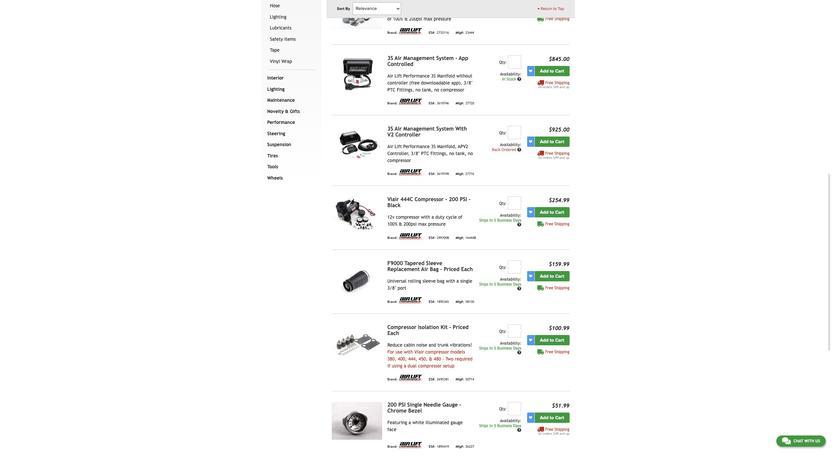 Task type: vqa. For each thing, say whether or not it's contained in the screenshot.


Task type: describe. For each thing, give the bounding box(es) containing it.
with inside two 12v compressors with a duty cycle of 100% & 200psi max pressure
[[432, 9, 441, 15]]

safety items link
[[269, 34, 314, 45]]

sleeve
[[423, 279, 436, 284]]

(free
[[409, 80, 420, 86]]

3s inside air lift performance 3s manifold without controller (free downloadable app), 3/8" ptc fittings, no tank, no compressor
[[431, 73, 436, 79]]

100% inside 12v compressor with a duty cycle of 100% & 200psi max pressure
[[387, 222, 398, 227]]

4 free from the top
[[545, 222, 553, 227]]

air lift - corporate logo image for 200 psi single needle gauge - chrome bezel
[[399, 443, 422, 449]]

es#3619749 - 27716 - 3s air management system with v2 controller - air lift performance 3s manifold, apv2 controller, 3/8" ptc fittings, no tank, no compressor - air lift - audi bmw volkswagen mini image
[[332, 126, 382, 164]]

air inside '3s air management system with v2 controller'
[[395, 126, 402, 132]]

1 cart from the top
[[555, 4, 564, 10]]

two inside reduce cabin noise and trunk vibrations! for use with viair compressor models 380, 400, 444, 450, & 480 - two required if using a dual compressor setup
[[446, 357, 454, 362]]

cart for $51.99
[[555, 415, 564, 421]]

3s inside air lift performance 3s manifold, apv2 controller, 3/8" ptc fittings, no tank, no compressor
[[431, 144, 436, 149]]

ships for 200 psi single needle gauge - chrome bezel
[[479, 424, 488, 429]]

qty: for viair 444c compressor - 200 psi - black
[[499, 201, 507, 206]]

3s air management system - app controlled link
[[387, 55, 468, 67]]

1 in stock from the top
[[502, 13, 517, 17]]

es#2997008 - 16444b - viair 444c compressor - 200 psi - black - 12v compressor with a duty cycle of 100% & 200psi max pressure - air lift - audi bmw volkswagen image
[[332, 197, 382, 234]]

universal
[[387, 279, 407, 284]]

in for 200 psi single needle gauge - chrome bezel
[[490, 424, 493, 429]]

vinyl
[[270, 59, 280, 64]]

- inside reduce cabin noise and trunk vibrations! for use with viair compressor models 380, 400, 444, 450, & 480 - two required if using a dual compressor setup
[[442, 357, 444, 362]]

3/8" for 3s air management system with v2 controller
[[411, 151, 420, 156]]

200 inside viair 444c compressor - 200 psi - black
[[449, 196, 458, 203]]

es#: 2997008
[[429, 236, 449, 240]]

1 add from the top
[[540, 4, 549, 10]]

compressor inside 'compressor isolation kit - priced each'
[[387, 324, 417, 331]]

vibrations!
[[450, 343, 472, 348]]

availability: for $925.00
[[500, 143, 521, 147]]

add to cart for $100.99
[[540, 338, 564, 343]]

safety items
[[270, 36, 296, 42]]

cart for $925.00
[[555, 139, 564, 145]]

novelty & gifts link
[[266, 106, 314, 117]]

noise
[[416, 343, 427, 348]]

$49 for $51.99
[[553, 432, 558, 436]]

& inside 12v compressor with a duty cycle of 100% & 200psi max pressure
[[399, 222, 402, 227]]

444,
[[408, 357, 417, 362]]

1 stock from the top
[[507, 13, 516, 17]]

add to cart for $845.00
[[540, 68, 564, 74]]

lubricants link
[[269, 23, 314, 34]]

apv2
[[458, 144, 468, 149]]

free shipping on orders $49 and up for $925.00
[[538, 151, 570, 160]]

3/8" for f9000 tapered sleeve replacement air bag - priced each
[[387, 286, 396, 291]]

2997008
[[437, 236, 449, 240]]

$925.00
[[549, 127, 570, 133]]

add to cart for $254.99
[[540, 210, 564, 215]]

reduce
[[387, 343, 402, 348]]

tires
[[267, 153, 278, 159]]

two inside two 12v compressors with a duty cycle of 100% & 200psi max pressure
[[387, 9, 395, 15]]

qty: for 200 psi single needle gauge - chrome bezel
[[499, 407, 507, 412]]

mfg#: for 3s air management system with v2 controller
[[456, 172, 464, 176]]

mfg#: 26227
[[456, 445, 474, 449]]

availability: for $51.99
[[500, 419, 521, 424]]

0 vertical spatial lighting link
[[269, 12, 314, 23]]

gifts
[[290, 109, 300, 114]]

two 12v compressors with a duty cycle of 100% & 200psi max pressure
[[387, 9, 468, 21]]

add for $845.00
[[540, 68, 549, 74]]

duty inside two 12v compressors with a duty cycle of 100% & 200psi max pressure
[[447, 9, 456, 15]]

& inside two 12v compressors with a duty cycle of 100% & 200psi max pressure
[[405, 16, 408, 21]]

qty: for f9000 tapered sleeve replacement air bag - priced each
[[499, 265, 507, 270]]

management for controller
[[403, 126, 435, 132]]

4 shipping from the top
[[555, 222, 570, 227]]

gauge
[[451, 420, 463, 426]]

business for f9000 tapered sleeve replacement air bag - priced each
[[497, 282, 512, 287]]

no down the manifold,
[[449, 151, 454, 156]]

a inside reduce cabin noise and trunk vibrations! for use with viair compressor models 380, 400, 444, 450, & 480 - two required if using a dual compressor setup
[[404, 364, 406, 369]]

sleeve
[[426, 260, 442, 267]]

add to cart for $159.99
[[540, 274, 564, 279]]

27720
[[466, 102, 474, 105]]

5 free from the top
[[545, 286, 553, 291]]

performance for 3s air management system - app controlled
[[403, 73, 430, 79]]

- inside 200 psi single needle gauge - chrome bezel
[[459, 402, 461, 408]]

to for $100.99
[[550, 338, 554, 343]]

air lift - corporate logo image for 3s air management system with v2 controller
[[399, 169, 422, 175]]

es#1895365 - 58130 - f9000 tapered sleeve replacement air bag - priced each - universal rolling sleeve bag with a single 3/8" port - air lift - audi bmw volkswagen image
[[332, 261, 382, 299]]

200 inside 200 psi single needle gauge - chrome bezel
[[387, 402, 397, 408]]

1 es#: from the top
[[429, 31, 436, 35]]

cart for $100.99
[[555, 338, 564, 343]]

by
[[345, 6, 350, 11]]

viair 444c compressor - 200 psi - black
[[387, 196, 471, 209]]

add for $51.99
[[540, 415, 549, 421]]

no down apv2
[[468, 151, 473, 156]]

compressor up 480
[[425, 350, 449, 355]]

compressor down 450,
[[418, 364, 442, 369]]

tank, inside air lift performance 3s manifold, apv2 controller, 3/8" ptc fittings, no tank, no compressor
[[456, 151, 467, 156]]

v2
[[387, 132, 394, 138]]

business for viair 444c compressor - 200 psi - black
[[497, 218, 512, 223]]

$159.99
[[549, 261, 570, 268]]

wrap
[[281, 59, 292, 64]]

add to cart button for $845.00
[[535, 66, 570, 76]]

return to top link
[[537, 6, 564, 12]]

3s air management system with v2 controller link
[[387, 126, 467, 138]]

chat
[[794, 439, 803, 444]]

tapered
[[405, 260, 425, 267]]

cycle inside 12v compressor with a duty cycle of 100% & 200psi max pressure
[[446, 215, 457, 220]]

needle
[[424, 402, 441, 408]]

es#2695381 - 50714 - compressor isolation kit - priced each - reduce cabin noise and trunk vibrations! - air lift - audi bmw volkswagen image
[[332, 325, 382, 363]]

novelty
[[267, 109, 284, 114]]

2 free from the top
[[545, 81, 553, 85]]

mfg#: 27720
[[456, 102, 474, 105]]

universal rolling sleeve bag with a single 3/8" port
[[387, 279, 472, 291]]

max inside two 12v compressors with a duty cycle of 100% & 200psi max pressure
[[424, 16, 432, 21]]

free shipping on orders $49 and up for $845.00
[[538, 81, 570, 89]]

days for $254.99
[[513, 218, 521, 223]]

mfg#: 23444
[[456, 31, 474, 35]]

3s air management system - app controlled
[[387, 55, 468, 67]]

availability: for $845.00
[[500, 72, 521, 77]]

orders for $845.00
[[543, 85, 552, 89]]

downloadable
[[421, 80, 450, 86]]

app
[[459, 55, 468, 61]]

setup
[[443, 364, 455, 369]]

to for $159.99
[[550, 274, 554, 279]]

480
[[434, 357, 441, 362]]

444c
[[401, 196, 413, 203]]

1 shipping from the top
[[555, 16, 570, 21]]

2 stock from the top
[[507, 77, 516, 82]]

air lift performance 3s manifold without controller (free downloadable app), 3/8" ptc fittings, no tank, no compressor
[[387, 73, 473, 92]]

cycle inside two 12v compressors with a duty cycle of 100% & 200psi max pressure
[[457, 9, 468, 15]]

duty inside 12v compressor with a duty cycle of 100% & 200psi max pressure
[[435, 215, 445, 220]]

es#: 1895419
[[429, 445, 449, 449]]

and for $51.99
[[559, 432, 565, 436]]

dual
[[408, 364, 417, 369]]

question circle image
[[517, 223, 521, 227]]

up for $51.99
[[566, 432, 570, 436]]

cart for $845.00
[[555, 68, 564, 74]]

3619746
[[437, 102, 449, 105]]

fittings, inside air lift performance 3s manifold, apv2 controller, 3/8" ptc fittings, no tank, no compressor
[[431, 151, 448, 156]]

add for $159.99
[[540, 274, 549, 279]]

5 for viair 444c compressor - 200 psi - black
[[494, 218, 496, 223]]

es#: for with
[[429, 172, 436, 176]]

brand: for viair 444c compressor - 200 psi - black
[[387, 236, 398, 240]]

controller
[[395, 132, 421, 138]]

maintenance link
[[266, 95, 314, 106]]

200psi inside two 12v compressors with a duty cycle of 100% & 200psi max pressure
[[409, 16, 422, 21]]

and inside reduce cabin noise and trunk vibrations! for use with viair compressor models 380, 400, 444, 450, & 480 - two required if using a dual compressor setup
[[429, 343, 436, 348]]

- inside 'compressor isolation kit - priced each'
[[449, 324, 451, 331]]

tires link
[[266, 151, 314, 162]]

to for $845.00
[[550, 68, 554, 74]]

add for $254.99
[[540, 210, 549, 215]]

gauge
[[443, 402, 458, 408]]

$845.00
[[549, 56, 570, 62]]

200psi inside 12v compressor with a duty cycle of 100% & 200psi max pressure
[[404, 222, 417, 227]]

maintenance
[[267, 98, 295, 103]]

add to cart button for $100.99
[[535, 335, 570, 346]]

1 add to cart from the top
[[540, 4, 564, 10]]

each inside 'compressor isolation kit - priced each'
[[387, 330, 399, 337]]

3 shipping from the top
[[555, 151, 570, 156]]

add to cart for $925.00
[[540, 139, 564, 145]]

ptc inside air lift performance 3s manifold, apv2 controller, 3/8" ptc fittings, no tank, no compressor
[[421, 151, 429, 156]]

2695381
[[437, 378, 449, 382]]

use
[[396, 350, 403, 355]]

ordered
[[502, 148, 516, 152]]

novelty & gifts
[[267, 109, 300, 114]]

question circle image for $51.99
[[517, 429, 521, 433]]

2 in from the top
[[502, 77, 505, 82]]

5 shipping from the top
[[555, 286, 570, 291]]

general purpose subcategories element
[[267, 0, 315, 70]]

with inside universal rolling sleeve bag with a single 3/8" port
[[446, 279, 455, 284]]

add to wish list image for $159.99
[[529, 275, 532, 278]]

a inside two 12v compressors with a duty cycle of 100% & 200psi max pressure
[[443, 9, 445, 15]]

tools link
[[266, 162, 314, 173]]

controlled
[[387, 61, 413, 67]]

3 free from the top
[[545, 151, 553, 156]]

models
[[450, 350, 465, 355]]

es#: for priced
[[429, 378, 436, 382]]

single
[[407, 402, 422, 408]]

no down (free
[[416, 87, 421, 92]]

ships in 5 business days for viair 444c compressor - 200 psi - black
[[479, 218, 521, 223]]

brand: for f9000 tapered sleeve replacement air bag - priced each
[[387, 300, 398, 304]]

ships for viair 444c compressor - 200 psi - black
[[479, 218, 488, 223]]

es#: for -
[[429, 102, 436, 105]]

free shipping on orders $49 and up for $51.99
[[538, 428, 570, 436]]

es#1895419 - 26227 -  200 psi single needle gauge - chrome bezel - featuring a white illuminated gauge face - air lift - audi bmw volkswagen image
[[332, 402, 382, 440]]

a inside universal rolling sleeve bag with a single 3/8" port
[[457, 279, 459, 284]]

question circle image for $159.99
[[517, 287, 521, 291]]

kit
[[441, 324, 448, 331]]

6 shipping from the top
[[555, 350, 570, 355]]

system for with
[[436, 126, 454, 132]]

compressor isolation kit - priced each
[[387, 324, 469, 337]]

ptc inside air lift performance 3s manifold without controller (free downloadable app), 3/8" ptc fittings, no tank, no compressor
[[387, 87, 396, 92]]

isolation
[[418, 324, 439, 331]]

3/8" inside air lift performance 3s manifold without controller (free downloadable app), 3/8" ptc fittings, no tank, no compressor
[[464, 80, 473, 86]]

5 for 200 psi single needle gauge - chrome bezel
[[494, 424, 496, 429]]

brand: for 3s air management system - app controlled
[[387, 102, 398, 105]]

1 air lift - corporate logo image from the top
[[399, 28, 422, 34]]

chat with us link
[[776, 436, 826, 447]]

200 psi single needle gauge - chrome bezel link
[[387, 402, 461, 414]]

controller
[[387, 80, 408, 86]]

add to cart button for $51.99
[[535, 413, 570, 423]]

mfg#: 27716
[[456, 172, 474, 176]]

cabin
[[404, 343, 415, 348]]

for
[[387, 350, 394, 355]]

5 for compressor isolation kit - priced each
[[494, 346, 496, 351]]

es#: 3619746
[[429, 102, 449, 105]]

hose
[[270, 3, 280, 8]]

viair 444c compressor - 200 psi - black link
[[387, 196, 471, 209]]

mfg#: for f9000 tapered sleeve replacement air bag - priced each
[[456, 300, 464, 304]]

app),
[[451, 80, 462, 86]]

es#: 1895365
[[429, 300, 449, 304]]

- inside f9000 tapered sleeve replacement air bag - priced each
[[440, 266, 442, 273]]

tank, inside air lift performance 3s manifold without controller (free downloadable app), 3/8" ptc fittings, no tank, no compressor
[[422, 87, 433, 92]]

back ordered
[[492, 148, 517, 152]]

interior link
[[266, 73, 314, 84]]

3s inside 3s air management system - app controlled
[[387, 55, 393, 61]]

bag
[[437, 279, 445, 284]]

1895365
[[437, 300, 449, 304]]

of inside 12v compressor with a duty cycle of 100% & 200psi max pressure
[[458, 215, 462, 220]]

1 in from the top
[[502, 13, 505, 17]]

7 free from the top
[[545, 428, 553, 432]]

mfg#: for viair 444c compressor - 200 psi - black
[[456, 236, 464, 240]]



Task type: locate. For each thing, give the bounding box(es) containing it.
1 vertical spatial two
[[446, 357, 454, 362]]

orders down $925.00
[[543, 156, 552, 160]]

duty
[[447, 9, 456, 15], [435, 215, 445, 220]]

4 brand: from the top
[[387, 236, 398, 240]]

port
[[398, 286, 406, 291]]

on
[[538, 85, 542, 89], [538, 156, 542, 160], [538, 432, 542, 436]]

- right 480
[[442, 357, 444, 362]]

system inside 3s air management system - app controlled
[[436, 55, 454, 61]]

0 vertical spatial system
[[436, 55, 454, 61]]

2 qty: from the top
[[499, 131, 507, 135]]

3 add to wish list image from the top
[[529, 339, 532, 342]]

add to cart button
[[535, 2, 570, 12], [535, 66, 570, 76], [535, 137, 570, 147], [535, 207, 570, 218], [535, 271, 570, 282], [535, 335, 570, 346], [535, 413, 570, 423]]

up for $845.00
[[566, 85, 570, 89]]

add to wish list image for $100.99
[[529, 339, 532, 342]]

0 vertical spatial priced
[[444, 266, 460, 273]]

5 availability: from the top
[[500, 341, 521, 346]]

air lift - corporate logo image down (free
[[399, 99, 422, 105]]

to for $925.00
[[550, 139, 554, 145]]

12v inside 12v compressor with a duty cycle of 100% & 200psi max pressure
[[387, 215, 395, 220]]

a left "dual"
[[404, 364, 406, 369]]

1 vertical spatial in stock
[[502, 77, 517, 82]]

air lift - corporate logo image for 3s air management system - app controlled
[[399, 99, 422, 105]]

interior
[[267, 75, 284, 81]]

1 $49 from the top
[[553, 85, 558, 89]]

1 add to cart button from the top
[[535, 2, 570, 12]]

viair left 444c
[[387, 196, 399, 203]]

free shipping for $254.99
[[545, 222, 570, 227]]

add to wish list image for $254.99
[[529, 211, 532, 214]]

performance link
[[266, 117, 314, 128]]

6 air lift - corporate logo image from the top
[[399, 375, 422, 381]]

4 air lift - corporate logo image from the top
[[399, 233, 422, 239]]

3 5 from the top
[[494, 346, 496, 351]]

1 vertical spatial add to wish list image
[[529, 275, 532, 278]]

2 vertical spatial orders
[[543, 432, 552, 436]]

shipping down $159.99
[[555, 286, 570, 291]]

3 on from the top
[[538, 432, 542, 436]]

stock
[[507, 13, 516, 17], [507, 77, 516, 82]]

0 vertical spatial psi
[[460, 196, 467, 203]]

add to cart down $254.99
[[540, 210, 564, 215]]

3/8"
[[464, 80, 473, 86], [411, 151, 420, 156], [387, 286, 396, 291]]

- right bag
[[440, 266, 442, 273]]

a left single
[[457, 279, 459, 284]]

ptc down controller at left top
[[387, 87, 396, 92]]

question circle image for $925.00
[[517, 148, 521, 152]]

1 vertical spatial duty
[[435, 215, 445, 220]]

0 vertical spatial free shipping on orders $49 and up
[[538, 81, 570, 89]]

$49 down "$845.00"
[[553, 85, 558, 89]]

max inside 12v compressor with a duty cycle of 100% & 200psi max pressure
[[418, 222, 427, 227]]

mfg#: for 200 psi single needle gauge - chrome bezel
[[456, 445, 464, 449]]

without
[[456, 73, 472, 79]]

0 vertical spatial max
[[424, 16, 432, 21]]

es#: left 2732116
[[429, 31, 436, 35]]

2 mfg#: from the top
[[456, 102, 464, 105]]

availability: for $254.99
[[500, 213, 521, 218]]

business
[[497, 218, 512, 223], [497, 282, 512, 287], [497, 346, 512, 351], [497, 424, 512, 429]]

add for $100.99
[[540, 338, 549, 343]]

2 add from the top
[[540, 68, 549, 74]]

3/8" right controller,
[[411, 151, 420, 156]]

mfg#: for compressor isolation kit - priced each
[[456, 378, 464, 382]]

performance for 3s air management system with v2 controller
[[403, 144, 430, 149]]

0 vertical spatial 100%
[[393, 16, 403, 21]]

fittings, inside air lift performance 3s manifold without controller (free downloadable app), 3/8" ptc fittings, no tank, no compressor
[[397, 87, 414, 92]]

add to wish list image for $51.99
[[529, 416, 532, 420]]

and for $925.00
[[559, 156, 565, 160]]

performance inside air lift performance 3s manifold, apv2 controller, 3/8" ptc fittings, no tank, no compressor
[[403, 144, 430, 149]]

1 horizontal spatial 12v
[[397, 9, 404, 15]]

compressor inside 12v compressor with a duty cycle of 100% & 200psi max pressure
[[396, 215, 420, 220]]

$49 down $925.00
[[553, 156, 558, 160]]

caret up image
[[537, 7, 540, 11]]

26227
[[466, 445, 474, 449]]

1 horizontal spatial of
[[458, 215, 462, 220]]

lift inside air lift performance 3s manifold without controller (free downloadable app), 3/8" ptc fittings, no tank, no compressor
[[395, 73, 402, 79]]

0 horizontal spatial each
[[387, 330, 399, 337]]

psi inside 200 psi single needle gauge - chrome bezel
[[398, 402, 406, 408]]

performance
[[403, 73, 430, 79], [267, 120, 295, 125], [403, 144, 430, 149]]

2 vertical spatial $49
[[553, 432, 558, 436]]

air
[[395, 55, 402, 61], [387, 73, 393, 79], [395, 126, 402, 132], [387, 144, 393, 149], [421, 266, 428, 273]]

orders for $51.99
[[543, 432, 552, 436]]

3s up controller at left top
[[387, 55, 393, 61]]

4 add to cart from the top
[[540, 210, 564, 215]]

business for compressor isolation kit - priced each
[[497, 346, 512, 351]]

3 in from the top
[[490, 346, 493, 351]]

lighting up lubricants
[[270, 14, 287, 20]]

mfg#: left 26227
[[456, 445, 464, 449]]

3 question circle image from the top
[[517, 287, 521, 291]]

3 add to cart from the top
[[540, 139, 564, 145]]

1 qty: from the top
[[499, 60, 507, 65]]

management inside '3s air management system with v2 controller'
[[403, 126, 435, 132]]

ships for f9000 tapered sleeve replacement air bag - priced each
[[479, 282, 488, 287]]

compressor
[[441, 87, 464, 92], [387, 158, 411, 163], [396, 215, 420, 220], [425, 350, 449, 355], [418, 364, 442, 369]]

0 horizontal spatial cycle
[[446, 215, 457, 220]]

shipping down "$845.00"
[[555, 81, 570, 85]]

450,
[[419, 357, 428, 362]]

business for 200 psi single needle gauge - chrome bezel
[[497, 424, 512, 429]]

6 brand: from the top
[[387, 378, 398, 382]]

0 horizontal spatial 3/8"
[[387, 286, 396, 291]]

add to cart down "$845.00"
[[540, 68, 564, 74]]

0 vertical spatial management
[[403, 55, 435, 61]]

es#: left the 1895365
[[429, 300, 436, 304]]

cart for $159.99
[[555, 274, 564, 279]]

2 management from the top
[[403, 126, 435, 132]]

2 business from the top
[[497, 282, 512, 287]]

4 add from the top
[[540, 210, 549, 215]]

lift up controller,
[[395, 144, 402, 149]]

brand: for 200 psi single needle gauge - chrome bezel
[[387, 445, 398, 449]]

brand: for compressor isolation kit - priced each
[[387, 378, 398, 382]]

1 vertical spatial stock
[[507, 77, 516, 82]]

es#: for air
[[429, 300, 436, 304]]

air lift - corporate logo image down port
[[399, 298, 422, 304]]

1 vertical spatial ptc
[[421, 151, 429, 156]]

1 system from the top
[[436, 55, 454, 61]]

1 vertical spatial psi
[[398, 402, 406, 408]]

duty up 2732116
[[447, 9, 456, 15]]

4 availability: from the top
[[500, 277, 521, 282]]

200psi
[[409, 16, 422, 21], [404, 222, 417, 227]]

1 5 from the top
[[494, 218, 496, 223]]

a up 2732116
[[443, 9, 445, 15]]

2 free shipping from the top
[[545, 222, 570, 227]]

no down downloadable
[[434, 87, 439, 92]]

1 vertical spatial 200
[[387, 402, 397, 408]]

add to cart down $51.99
[[540, 415, 564, 421]]

compressor inside viair 444c compressor - 200 psi - black
[[415, 196, 444, 203]]

3/8" inside air lift performance 3s manifold, apv2 controller, 3/8" ptc fittings, no tank, no compressor
[[411, 151, 420, 156]]

3 ships from the top
[[479, 346, 488, 351]]

up down $51.99
[[566, 432, 570, 436]]

lighting link
[[269, 12, 314, 23], [266, 84, 314, 95]]

0 vertical spatial duty
[[447, 9, 456, 15]]

2 vertical spatial on
[[538, 432, 542, 436]]

& down 'compressors'
[[405, 16, 408, 21]]

compressor up reduce on the bottom left of the page
[[387, 324, 417, 331]]

5 add from the top
[[540, 274, 549, 279]]

0 vertical spatial performance
[[403, 73, 430, 79]]

in for f9000 tapered sleeve replacement air bag - priced each
[[490, 282, 493, 287]]

compressor inside air lift performance 3s manifold, apv2 controller, 3/8" ptc fittings, no tank, no compressor
[[387, 158, 411, 163]]

0 vertical spatial viair
[[387, 196, 399, 203]]

orders down $51.99
[[543, 432, 552, 436]]

compressors
[[405, 9, 431, 15]]

2 vertical spatial add to wish list image
[[529, 416, 532, 420]]

f9000
[[387, 260, 403, 267]]

illuminated
[[426, 420, 449, 426]]

performance down controller
[[403, 144, 430, 149]]

1 horizontal spatial duty
[[447, 9, 456, 15]]

free shipping on orders $49 and up
[[538, 81, 570, 89], [538, 151, 570, 160], [538, 428, 570, 436]]

2 in from the top
[[490, 282, 493, 287]]

mfg#: left 16444b
[[456, 236, 464, 240]]

up for $925.00
[[566, 156, 570, 160]]

1 horizontal spatial two
[[446, 357, 454, 362]]

& down black
[[399, 222, 402, 227]]

0 vertical spatial up
[[566, 85, 570, 89]]

each up reduce on the bottom left of the page
[[387, 330, 399, 337]]

3 qty: from the top
[[499, 201, 507, 206]]

1 free shipping from the top
[[545, 16, 570, 21]]

add to wish list image
[[529, 140, 532, 143], [529, 275, 532, 278], [529, 416, 532, 420]]

1 orders from the top
[[543, 85, 552, 89]]

1 vertical spatial on
[[538, 156, 542, 160]]

12v
[[397, 9, 404, 15], [387, 215, 395, 220]]

hose link
[[269, 0, 314, 12]]

manifold
[[437, 73, 455, 79]]

0 vertical spatial orders
[[543, 85, 552, 89]]

lubricants
[[270, 25, 292, 31]]

mfg#: 16444b
[[456, 236, 476, 240]]

system up manifold
[[436, 55, 454, 61]]

5 for f9000 tapered sleeve replacement air bag - priced each
[[494, 282, 496, 287]]

each inside f9000 tapered sleeve replacement air bag - priced each
[[461, 266, 473, 273]]

7 add to cart from the top
[[540, 415, 564, 421]]

add to cart for $51.99
[[540, 415, 564, 421]]

0 vertical spatial stock
[[507, 13, 516, 17]]

1 vertical spatial lighting
[[267, 87, 285, 92]]

4 business from the top
[[497, 424, 512, 429]]

1 horizontal spatial cycle
[[457, 9, 468, 15]]

mfg#: for 3s air management system - app controlled
[[456, 102, 464, 105]]

1 horizontal spatial tank,
[[456, 151, 467, 156]]

7 mfg#: from the top
[[456, 445, 464, 449]]

1 horizontal spatial 3/8"
[[411, 151, 420, 156]]

1 vertical spatial viair
[[414, 350, 424, 355]]

suspension link
[[266, 139, 314, 151]]

ships in 5 business days for 200 psi single needle gauge - chrome bezel
[[479, 424, 521, 429]]

white
[[412, 420, 424, 426]]

compressor up 12v compressor with a duty cycle of 100% & 200psi max pressure
[[415, 196, 444, 203]]

3s air management system with v2 controller
[[387, 126, 467, 138]]

es#: 2695381
[[429, 378, 449, 382]]

1 free shipping on orders $49 and up from the top
[[538, 81, 570, 89]]

1 vertical spatial orders
[[543, 156, 552, 160]]

and for $845.00
[[559, 85, 565, 89]]

1 horizontal spatial ptc
[[421, 151, 429, 156]]

system for -
[[436, 55, 454, 61]]

air inside 3s air management system - app controlled
[[395, 55, 402, 61]]

brand: for 3s air management system with v2 controller
[[387, 172, 398, 176]]

200
[[449, 196, 458, 203], [387, 402, 397, 408]]

6 availability: from the top
[[500, 419, 521, 424]]

qty: for 3s air management system with v2 controller
[[499, 131, 507, 135]]

free down $159.99
[[545, 286, 553, 291]]

free shipping for $100.99
[[545, 350, 570, 355]]

2 vertical spatial free shipping on orders $49 and up
[[538, 428, 570, 436]]

bag
[[430, 266, 439, 273]]

suspension
[[267, 142, 291, 147]]

up down $925.00
[[566, 156, 570, 160]]

2 add to cart from the top
[[540, 68, 564, 74]]

es#3619746 - 27720 - 3s air management system - app controlled - air lift performance 3s manifold without controller (free downloadable app), 3/8" ptc fittings, no tank, no compressor - air lift - audi bmw volkswagen image
[[332, 55, 382, 93]]

on for $925.00
[[538, 156, 542, 160]]

management up air lift performance 3s manifold, apv2 controller, 3/8" ptc fittings, no tank, no compressor
[[403, 126, 435, 132]]

free shipping down top on the right top of page
[[545, 16, 570, 21]]

1 add to wish list image from the top
[[529, 69, 532, 73]]

1 horizontal spatial psi
[[460, 196, 467, 203]]

1 free from the top
[[545, 16, 553, 21]]

3 cart from the top
[[555, 139, 564, 145]]

- left the app
[[455, 55, 457, 61]]

6 free from the top
[[545, 350, 553, 355]]

and down $51.99
[[559, 432, 565, 436]]

top
[[558, 6, 564, 11]]

- down 3619749
[[445, 196, 447, 203]]

2 question circle image from the top
[[517, 148, 521, 152]]

1 days from the top
[[513, 218, 521, 223]]

0 horizontal spatial 200
[[387, 402, 397, 408]]

orders for $925.00
[[543, 156, 552, 160]]

1 vertical spatial lighting link
[[266, 84, 314, 95]]

and down "$845.00"
[[559, 85, 565, 89]]

add to cart button for $925.00
[[535, 137, 570, 147]]

lighting
[[270, 14, 287, 20], [267, 87, 285, 92]]

7 shipping from the top
[[555, 428, 570, 432]]

0 vertical spatial pressure
[[434, 16, 451, 21]]

1 up from the top
[[566, 85, 570, 89]]

0 vertical spatial add to wish list image
[[529, 140, 532, 143]]

3s
[[387, 55, 393, 61], [431, 73, 436, 79], [387, 126, 393, 132], [431, 144, 436, 149]]

mfg#:
[[456, 31, 464, 35], [456, 102, 464, 105], [456, 172, 464, 176], [456, 236, 464, 240], [456, 300, 464, 304], [456, 378, 464, 382], [456, 445, 464, 449]]

0 vertical spatial two
[[387, 9, 395, 15]]

5 add to cart from the top
[[540, 274, 564, 279]]

0 vertical spatial 3/8"
[[464, 80, 473, 86]]

and down $925.00
[[559, 156, 565, 160]]

- down 27716
[[469, 196, 471, 203]]

5 brand: from the top
[[387, 300, 398, 304]]

2 lift from the top
[[395, 144, 402, 149]]

qty:
[[499, 60, 507, 65], [499, 131, 507, 135], [499, 201, 507, 206], [499, 265, 507, 270], [499, 329, 507, 334], [499, 407, 507, 412]]

tank, down downloadable
[[422, 87, 433, 92]]

in for viair 444c compressor - 200 psi - black
[[490, 218, 493, 223]]

2 brand: from the top
[[387, 102, 398, 105]]

3 air lift - corporate logo image from the top
[[399, 169, 422, 175]]

air inside air lift performance 3s manifold without controller (free downloadable app), 3/8" ptc fittings, no tank, no compressor
[[387, 73, 393, 79]]

lighting inside general purpose subcategories element
[[270, 14, 287, 20]]

2 shipping from the top
[[555, 81, 570, 85]]

1 brand: from the top
[[387, 31, 398, 35]]

qty: for 3s air management system - app controlled
[[499, 60, 507, 65]]

es#2732116 - 23444 - viair 444c dual pack compressor - 200 psi - chrome - two 12v compressors with a duty cycle of 100% & 200psi max pressure - air lift - audi bmw volkswagen image
[[332, 0, 382, 29]]

a left white
[[409, 420, 411, 426]]

with inside 12v compressor with a duty cycle of 100% & 200psi max pressure
[[421, 215, 430, 220]]

1 vertical spatial $49
[[553, 156, 558, 160]]

3 free shipping on orders $49 and up from the top
[[538, 428, 570, 436]]

pressure inside two 12v compressors with a duty cycle of 100% & 200psi max pressure
[[434, 16, 451, 21]]

two left 'compressors'
[[387, 9, 395, 15]]

2 horizontal spatial 3/8"
[[464, 80, 473, 86]]

add to wish list image
[[529, 69, 532, 73], [529, 211, 532, 214], [529, 339, 532, 342]]

1 mfg#: from the top
[[456, 31, 464, 35]]

with right bag
[[446, 279, 455, 284]]

3 business from the top
[[497, 346, 512, 351]]

1 lift from the top
[[395, 73, 402, 79]]

2 vertical spatial 3/8"
[[387, 286, 396, 291]]

0 horizontal spatial tank,
[[422, 87, 433, 92]]

1 vertical spatial each
[[387, 330, 399, 337]]

1 vertical spatial fittings,
[[431, 151, 448, 156]]

6 add to cart button from the top
[[535, 335, 570, 346]]

2 ships in 5 business days from the top
[[479, 282, 521, 287]]

12v down black
[[387, 215, 395, 220]]

200 psi single needle gauge - chrome bezel
[[387, 402, 461, 414]]

1 vertical spatial priced
[[453, 324, 469, 331]]

1 vertical spatial 100%
[[387, 222, 398, 227]]

fittings, down the manifold,
[[431, 151, 448, 156]]

es#: left 1895419
[[429, 445, 436, 449]]

3s up downloadable
[[431, 73, 436, 79]]

add to cart button for $159.99
[[535, 271, 570, 282]]

using
[[392, 364, 403, 369]]

lift inside air lift performance 3s manifold, apv2 controller, 3/8" ptc fittings, no tank, no compressor
[[395, 144, 402, 149]]

in for compressor isolation kit - priced each
[[490, 346, 493, 351]]

compressor down controller,
[[387, 158, 411, 163]]

0 horizontal spatial viair
[[387, 196, 399, 203]]

4 question circle image from the top
[[517, 351, 521, 355]]

lighting link up maintenance
[[266, 84, 314, 95]]

1 vertical spatial 12v
[[387, 215, 395, 220]]

up
[[566, 85, 570, 89], [566, 156, 570, 160], [566, 432, 570, 436]]

compressor isolation kit - priced each link
[[387, 324, 469, 337]]

air lift - corporate logo image down 'compressors'
[[399, 28, 422, 34]]

12v compressor with a duty cycle of 100% & 200psi max pressure
[[387, 215, 462, 227]]

with down viair 444c compressor - 200 psi - black
[[421, 215, 430, 220]]

priced up bag
[[444, 266, 460, 273]]

3 orders from the top
[[543, 432, 552, 436]]

with inside reduce cabin noise and trunk vibrations! for use with viair compressor models 380, 400, 444, 450, & 480 - two required if using a dual compressor setup
[[404, 350, 413, 355]]

6 cart from the top
[[555, 338, 564, 343]]

brand: up controlled
[[387, 31, 398, 35]]

tools
[[267, 164, 278, 170]]

3 add to wish list image from the top
[[529, 416, 532, 420]]

1 vertical spatial free shipping on orders $49 and up
[[538, 151, 570, 160]]

controller,
[[387, 151, 410, 156]]

orders down "$845.00"
[[543, 85, 552, 89]]

6 mfg#: from the top
[[456, 378, 464, 382]]

1 horizontal spatial 200
[[449, 196, 458, 203]]

availability: for $100.99
[[500, 341, 521, 346]]

0 vertical spatial 200
[[449, 196, 458, 203]]

2 free shipping on orders $49 and up from the top
[[538, 151, 570, 160]]

4 qty: from the top
[[499, 265, 507, 270]]

compressor down 444c
[[396, 215, 420, 220]]

3619749
[[437, 172, 449, 176]]

3s inside '3s air management system with v2 controller'
[[387, 126, 393, 132]]

1 horizontal spatial each
[[461, 266, 473, 273]]

0 vertical spatial cycle
[[457, 9, 468, 15]]

air inside f9000 tapered sleeve replacement air bag - priced each
[[421, 266, 428, 273]]

question circle image for $845.00
[[517, 77, 521, 81]]

2 add to cart button from the top
[[535, 66, 570, 76]]

1 vertical spatial tank,
[[456, 151, 467, 156]]

0 horizontal spatial fittings,
[[397, 87, 414, 92]]

qty: for compressor isolation kit - priced each
[[499, 329, 507, 334]]

f9000 tapered sleeve replacement air bag - priced each
[[387, 260, 473, 273]]

air lift - corporate logo image down "dual"
[[399, 375, 422, 381]]

air lift - corporate logo image
[[399, 28, 422, 34], [399, 99, 422, 105], [399, 169, 422, 175], [399, 233, 422, 239], [399, 298, 422, 304], [399, 375, 422, 381], [399, 443, 422, 449]]

days for $51.99
[[513, 424, 521, 429]]

cart down "$100.99"
[[555, 338, 564, 343]]

shipping down $254.99
[[555, 222, 570, 227]]

max
[[424, 16, 432, 21], [418, 222, 427, 227]]

0 horizontal spatial ptc
[[387, 87, 396, 92]]

& left gifts
[[285, 109, 288, 114]]

a inside 12v compressor with a duty cycle of 100% & 200psi max pressure
[[432, 215, 434, 220]]

0 vertical spatial 200psi
[[409, 16, 422, 21]]

0 vertical spatial compressor
[[415, 196, 444, 203]]

featuring
[[387, 420, 407, 426]]

fittings, down controller at left top
[[397, 87, 414, 92]]

with left us
[[805, 439, 814, 444]]

$49 for $845.00
[[553, 85, 558, 89]]

es#: left 3619746
[[429, 102, 436, 105]]

with down the cabin
[[404, 350, 413, 355]]

2 vertical spatial up
[[566, 432, 570, 436]]

3 brand: from the top
[[387, 172, 398, 176]]

question circle image for $100.99
[[517, 351, 521, 355]]

5 mfg#: from the top
[[456, 300, 464, 304]]

ships in 5 business days for compressor isolation kit - priced each
[[479, 346, 521, 351]]

& inside reduce cabin noise and trunk vibrations! for use with viair compressor models 380, 400, 444, 450, & 480 - two required if using a dual compressor setup
[[429, 357, 432, 362]]

comments image
[[782, 437, 791, 445]]

2 $49 from the top
[[553, 156, 558, 160]]

2 on from the top
[[538, 156, 542, 160]]

days for $159.99
[[513, 282, 521, 287]]

with
[[455, 126, 467, 132]]

0 vertical spatial on
[[538, 85, 542, 89]]

no
[[416, 87, 421, 92], [434, 87, 439, 92], [449, 151, 454, 156], [468, 151, 473, 156]]

es#: 2732116
[[429, 31, 449, 35]]

black
[[387, 202, 401, 209]]

compressor down app),
[[441, 87, 464, 92]]

mfg#: left 58130
[[456, 300, 464, 304]]

lighting link up lubricants
[[269, 12, 314, 23]]

2 vertical spatial performance
[[403, 144, 430, 149]]

required
[[455, 357, 473, 362]]

4 ships from the top
[[479, 424, 488, 429]]

replacement
[[387, 266, 420, 273]]

air lift - corporate logo image for f9000 tapered sleeve replacement air bag - priced each
[[399, 298, 422, 304]]

priced inside 'compressor isolation kit - priced each'
[[453, 324, 469, 331]]

100% inside two 12v compressors with a duty cycle of 100% & 200psi max pressure
[[393, 16, 403, 21]]

6 es#: from the top
[[429, 378, 436, 382]]

4 es#: from the top
[[429, 236, 436, 240]]

add
[[540, 4, 549, 10], [540, 68, 549, 74], [540, 139, 549, 145], [540, 210, 549, 215], [540, 274, 549, 279], [540, 338, 549, 343], [540, 415, 549, 421]]

vinyl wrap link
[[269, 56, 314, 67]]

1 horizontal spatial fittings,
[[431, 151, 448, 156]]

1 vertical spatial performance
[[267, 120, 295, 125]]

2 vertical spatial add to wish list image
[[529, 339, 532, 342]]

of inside two 12v compressors with a duty cycle of 100% & 200psi max pressure
[[387, 16, 392, 21]]

0 horizontal spatial duty
[[435, 215, 445, 220]]

0 vertical spatial in
[[502, 13, 505, 17]]

1 management from the top
[[403, 55, 435, 61]]

performance down novelty & gifts
[[267, 120, 295, 125]]

3 add to cart button from the top
[[535, 137, 570, 147]]

return to top
[[540, 6, 564, 11]]

shipping down top on the right top of page
[[555, 16, 570, 21]]

$49 down $51.99
[[553, 432, 558, 436]]

add to wish list image for $925.00
[[529, 140, 532, 143]]

management for controlled
[[403, 55, 435, 61]]

air inside air lift performance 3s manifold, apv2 controller, 3/8" ptc fittings, no tank, no compressor
[[387, 144, 393, 149]]

3 availability: from the top
[[500, 213, 521, 218]]

a inside the featuring a white illuminated gauge face
[[409, 420, 411, 426]]

1 vertical spatial management
[[403, 126, 435, 132]]

3/8" inside universal rolling sleeve bag with a single 3/8" port
[[387, 286, 396, 291]]

23444
[[466, 31, 474, 35]]

viair inside viair 444c compressor - 200 psi - black
[[387, 196, 399, 203]]

of
[[387, 16, 392, 21], [458, 215, 462, 220]]

mfg#: 58130
[[456, 300, 474, 304]]

air lift - corporate logo image for viair 444c compressor - 200 psi - black
[[399, 233, 422, 239]]

0 vertical spatial each
[[461, 266, 473, 273]]

days for $100.99
[[513, 346, 521, 351]]

- inside 3s air management system - app controlled
[[455, 55, 457, 61]]

200psi down 'compressors'
[[409, 16, 422, 21]]

1 vertical spatial pressure
[[428, 222, 446, 227]]

0 vertical spatial 12v
[[397, 9, 404, 15]]

0 horizontal spatial two
[[387, 9, 395, 15]]

1 on from the top
[[538, 85, 542, 89]]

steering link
[[266, 128, 314, 139]]

4 days from the top
[[513, 424, 521, 429]]

1 vertical spatial add to wish list image
[[529, 211, 532, 214]]

12v left 'compressors'
[[397, 9, 404, 15]]

manifold,
[[437, 144, 457, 149]]

free down $925.00
[[545, 151, 553, 156]]

1 vertical spatial max
[[418, 222, 427, 227]]

free down "$100.99"
[[545, 350, 553, 355]]

5 qty: from the top
[[499, 329, 507, 334]]

0 horizontal spatial psi
[[398, 402, 406, 408]]

es#: left 2997008
[[429, 236, 436, 240]]

pressure up 2732116
[[434, 16, 451, 21]]

pressure inside 12v compressor with a duty cycle of 100% & 200psi max pressure
[[428, 222, 446, 227]]

free shipping on orders $49 and up down $51.99
[[538, 428, 570, 436]]

2 availability: from the top
[[500, 143, 521, 147]]

1 vertical spatial cycle
[[446, 215, 457, 220]]

50714
[[466, 378, 474, 382]]

12v inside two 12v compressors with a duty cycle of 100% & 200psi max pressure
[[397, 9, 404, 15]]

1 vertical spatial of
[[458, 215, 462, 220]]

6 add from the top
[[540, 338, 549, 343]]

$254.99
[[549, 197, 570, 204]]

compressor inside air lift performance 3s manifold without controller (free downloadable app), 3/8" ptc fittings, no tank, no compressor
[[441, 87, 464, 92]]

if
[[387, 364, 390, 369]]

management
[[403, 55, 435, 61], [403, 126, 435, 132]]

3/8" down without at right
[[464, 80, 473, 86]]

management inside 3s air management system - app controlled
[[403, 55, 435, 61]]

1 vertical spatial system
[[436, 126, 454, 132]]

es#: for 200
[[429, 236, 436, 240]]

add to cart right "caret up" "icon"
[[540, 4, 564, 10]]

1 vertical spatial up
[[566, 156, 570, 160]]

3/8" down "universal"
[[387, 286, 396, 291]]

ships in 5 business days
[[479, 218, 521, 223], [479, 282, 521, 287], [479, 346, 521, 351], [479, 424, 521, 429]]

on for $845.00
[[538, 85, 542, 89]]

on for $51.99
[[538, 432, 542, 436]]

brand: up f9000
[[387, 236, 398, 240]]

rolling
[[408, 279, 421, 284]]

1 vertical spatial 200psi
[[404, 222, 417, 227]]

air lift - corporate logo image for compressor isolation kit - priced each
[[399, 375, 422, 381]]

4 add to cart button from the top
[[535, 207, 570, 218]]

200psi down 444c
[[404, 222, 417, 227]]

air lift performance 3s manifold, apv2 controller, 3/8" ptc fittings, no tank, no compressor
[[387, 144, 473, 163]]

vinyl wrap
[[270, 59, 292, 64]]

to for $254.99
[[550, 210, 554, 215]]

1 vertical spatial lift
[[395, 144, 402, 149]]

0 vertical spatial in stock
[[502, 13, 517, 17]]

es#: for gauge
[[429, 445, 436, 449]]

viair inside reduce cabin noise and trunk vibrations! for use with viair compressor models 380, 400, 444, 450, & 480 - two required if using a dual compressor setup
[[414, 350, 424, 355]]

chrome
[[387, 408, 407, 414]]

4 cart from the top
[[555, 210, 564, 215]]

0 vertical spatial tank,
[[422, 87, 433, 92]]

add to cart button for $254.99
[[535, 207, 570, 218]]

0 vertical spatial ptc
[[387, 87, 396, 92]]

4 5 from the top
[[494, 424, 496, 429]]

free down "$845.00"
[[545, 81, 553, 85]]

0 vertical spatial fittings,
[[397, 87, 414, 92]]

0 vertical spatial $49
[[553, 85, 558, 89]]

1 vertical spatial compressor
[[387, 324, 417, 331]]

question circle image
[[517, 77, 521, 81], [517, 148, 521, 152], [517, 287, 521, 291], [517, 351, 521, 355], [517, 429, 521, 433]]

system inside '3s air management system with v2 controller'
[[436, 126, 454, 132]]

priced inside f9000 tapered sleeve replacement air bag - priced each
[[444, 266, 460, 273]]

1 vertical spatial 3/8"
[[411, 151, 420, 156]]

add to wish list image for $845.00
[[529, 69, 532, 73]]

3 add from the top
[[540, 139, 549, 145]]

shipping down $51.99
[[555, 428, 570, 432]]

max down 'compressors'
[[424, 16, 432, 21]]

chat with us
[[794, 439, 820, 444]]

free down $254.99
[[545, 222, 553, 227]]

with right 'compressors'
[[432, 9, 441, 15]]

performance up (free
[[403, 73, 430, 79]]

fittings,
[[397, 87, 414, 92], [431, 151, 448, 156]]

2 in stock from the top
[[502, 77, 517, 82]]

free shipping on orders $49 and up down "$845.00"
[[538, 81, 570, 89]]

$49
[[553, 85, 558, 89], [553, 156, 558, 160], [553, 432, 558, 436]]

6 add to cart from the top
[[540, 338, 564, 343]]

and right 'noise'
[[429, 343, 436, 348]]

performance inside air lift performance 3s manifold without controller (free downloadable app), 3/8" ptc fittings, no tank, no compressor
[[403, 73, 430, 79]]

-
[[455, 55, 457, 61], [445, 196, 447, 203], [469, 196, 471, 203], [440, 266, 442, 273], [449, 324, 451, 331], [442, 357, 444, 362], [459, 402, 461, 408]]

1 in from the top
[[490, 218, 493, 223]]

0 vertical spatial lighting
[[270, 14, 287, 20]]

air lift - corporate logo image down white
[[399, 443, 422, 449]]

wheels link
[[266, 173, 314, 184]]

sort
[[337, 6, 344, 11]]

ships for compressor isolation kit - priced each
[[479, 346, 488, 351]]

1 vertical spatial in
[[502, 77, 505, 82]]

psi inside viair 444c compressor - 200 psi - black
[[460, 196, 467, 203]]

each up single
[[461, 266, 473, 273]]

featuring a white illuminated gauge face
[[387, 420, 463, 433]]

None number field
[[508, 0, 521, 5], [508, 55, 521, 69], [508, 126, 521, 139], [508, 197, 521, 210], [508, 261, 521, 274], [508, 325, 521, 338], [508, 402, 521, 416], [508, 0, 521, 5], [508, 55, 521, 69], [508, 126, 521, 139], [508, 197, 521, 210], [508, 261, 521, 274], [508, 325, 521, 338], [508, 402, 521, 416]]



